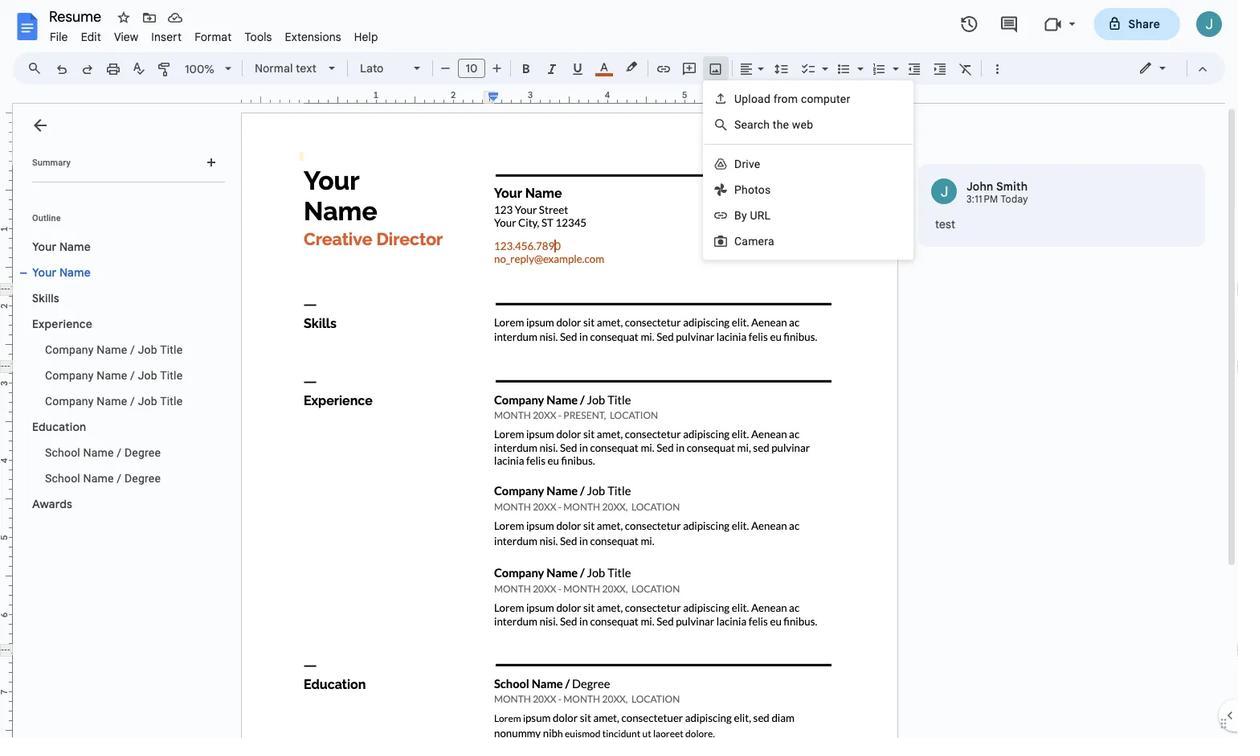 Task type: describe. For each thing, give the bounding box(es) containing it.
menu bar inside 'menu bar' banner
[[43, 21, 385, 47]]

lato
[[360, 61, 384, 75]]

edit
[[81, 30, 101, 44]]

rive
[[742, 157, 761, 170]]

2 school from the top
[[45, 472, 80, 485]]

1 your from the top
[[32, 240, 57, 254]]

test
[[936, 217, 956, 231]]

drive d element
[[735, 157, 766, 170]]

1 company name / job title from the top
[[45, 343, 183, 356]]

2 school name / degree from the top
[[45, 472, 161, 485]]

1 school from the top
[[45, 446, 80, 459]]

Menus field
[[20, 57, 55, 80]]

text
[[296, 61, 317, 75]]

search the web s element
[[735, 118, 819, 131]]

Star checkbox
[[113, 6, 135, 29]]

file menu item
[[43, 27, 74, 46]]

education
[[32, 420, 86, 434]]

by url b element
[[735, 209, 776, 222]]

the
[[773, 118, 790, 131]]

numbered list menu image
[[889, 58, 900, 64]]

font list. lato selected. option
[[360, 57, 404, 80]]

1 job from the top
[[138, 343, 157, 356]]

3 company from the top
[[45, 394, 94, 408]]

line & paragraph spacing image
[[773, 57, 791, 80]]

summary
[[32, 157, 71, 167]]

format
[[195, 30, 232, 44]]

photos p element
[[735, 183, 776, 196]]

s
[[735, 118, 742, 131]]

u pload from computer
[[735, 92, 851, 105]]

2 company name / job title from the top
[[45, 369, 183, 382]]

d rive
[[735, 157, 761, 170]]

john
[[967, 179, 994, 193]]

insert menu item
[[145, 27, 188, 46]]

Font size field
[[458, 59, 492, 79]]

experience
[[32, 317, 93, 331]]

menu containing u
[[703, 80, 914, 260]]

Font size text field
[[459, 59, 485, 78]]

1 title from the top
[[160, 343, 183, 356]]

Rename text field
[[43, 6, 111, 26]]

web
[[793, 118, 814, 131]]

extensions menu item
[[279, 27, 348, 46]]

help menu item
[[348, 27, 385, 46]]

application containing share
[[0, 0, 1239, 738]]

outline
[[32, 213, 61, 223]]

view
[[114, 30, 139, 44]]

3 company name / job title from the top
[[45, 394, 183, 408]]

tools
[[245, 30, 272, 44]]

u
[[735, 92, 742, 105]]

view menu item
[[108, 27, 145, 46]]

main toolbar
[[47, 0, 1011, 624]]

b y url
[[735, 209, 771, 222]]

Zoom text field
[[181, 58, 219, 80]]



Task type: vqa. For each thing, say whether or not it's contained in the screenshot.
A LIGN & INDENT
no



Task type: locate. For each thing, give the bounding box(es) containing it.
1 vertical spatial school
[[45, 472, 80, 485]]

computer
[[801, 92, 851, 105]]

3:11 pm
[[967, 193, 999, 205]]

0 vertical spatial your
[[32, 240, 57, 254]]

1 vertical spatial company name / job title
[[45, 369, 183, 382]]

s earch the web
[[735, 118, 814, 131]]

your name
[[32, 240, 91, 254], [32, 265, 91, 279]]

3 title from the top
[[160, 394, 183, 408]]

normal
[[255, 61, 293, 75]]

0 vertical spatial school name / degree
[[45, 446, 161, 459]]

url
[[750, 209, 771, 222]]

application
[[0, 0, 1239, 738]]

your name up the skills
[[32, 265, 91, 279]]

1 vertical spatial job
[[138, 369, 157, 382]]

y
[[742, 209, 747, 222]]

from
[[774, 92, 798, 105]]

your down outline
[[32, 240, 57, 254]]

highlight color image
[[623, 57, 641, 76]]

list containing john smith
[[919, 164, 1206, 247]]

styles list. normal text selected. option
[[255, 57, 319, 80]]

john smith 3:11 pm today
[[967, 179, 1029, 205]]

school
[[45, 446, 80, 459], [45, 472, 80, 485]]

menu
[[703, 80, 914, 260]]

upload from computer u element
[[735, 92, 856, 105]]

2 your name from the top
[[32, 265, 91, 279]]

company name / job title
[[45, 343, 183, 356], [45, 369, 183, 382], [45, 394, 183, 408]]

menu bar banner
[[0, 0, 1239, 738]]

2 title from the top
[[160, 369, 183, 382]]

list
[[919, 164, 1206, 247]]

summary heading
[[32, 156, 71, 169]]

menu bar containing file
[[43, 21, 385, 47]]

d
[[735, 157, 742, 170]]

earch
[[742, 118, 770, 131]]

1 vertical spatial degree
[[125, 472, 161, 485]]

3 job from the top
[[138, 394, 157, 408]]

school name / degree up awards
[[45, 472, 161, 485]]

2 job from the top
[[138, 369, 157, 382]]

list inside application
[[919, 164, 1206, 247]]

share
[[1129, 17, 1161, 31]]

2 vertical spatial title
[[160, 394, 183, 408]]

extensions
[[285, 30, 341, 44]]

john smith image
[[932, 178, 957, 204]]

1 vertical spatial your
[[32, 265, 57, 279]]

file
[[50, 30, 68, 44]]

0 vertical spatial your name
[[32, 240, 91, 254]]

school down education
[[45, 446, 80, 459]]

normal text
[[255, 61, 317, 75]]

degree
[[125, 446, 161, 459], [125, 472, 161, 485]]

today
[[1001, 193, 1029, 205]]

tools menu item
[[238, 27, 279, 46]]

0 vertical spatial degree
[[125, 446, 161, 459]]

2 vertical spatial job
[[138, 394, 157, 408]]

c
[[735, 234, 742, 248]]

Zoom field
[[178, 57, 239, 81]]

1 vertical spatial title
[[160, 369, 183, 382]]

school name / degree down education
[[45, 446, 161, 459]]

1 degree from the top
[[125, 446, 161, 459]]

1 vertical spatial school name / degree
[[45, 472, 161, 485]]

pload
[[742, 92, 771, 105]]

1 your name from the top
[[32, 240, 91, 254]]

0 vertical spatial job
[[138, 343, 157, 356]]

1 company from the top
[[45, 343, 94, 356]]

0 vertical spatial company name / job title
[[45, 343, 183, 356]]

share button
[[1095, 8, 1181, 40]]

school name / degree
[[45, 446, 161, 459], [45, 472, 161, 485]]

hotos
[[742, 183, 771, 196]]

text color image
[[596, 57, 613, 76]]

checklist menu image
[[818, 58, 829, 64]]

/
[[130, 343, 135, 356], [130, 369, 135, 382], [130, 394, 135, 408], [117, 446, 122, 459], [117, 472, 122, 485]]

edit menu item
[[74, 27, 108, 46]]

b
[[735, 209, 742, 222]]

name
[[59, 240, 91, 254], [59, 265, 91, 279], [97, 343, 127, 356], [97, 369, 127, 382], [97, 394, 127, 408], [83, 446, 114, 459], [83, 472, 114, 485]]

0 vertical spatial company
[[45, 343, 94, 356]]

1 school name / degree from the top
[[45, 446, 161, 459]]

your up the skills
[[32, 265, 57, 279]]

help
[[354, 30, 378, 44]]

smith
[[997, 179, 1028, 193]]

1 vertical spatial your name
[[32, 265, 91, 279]]

your name down outline
[[32, 240, 91, 254]]

2 vertical spatial company
[[45, 394, 94, 408]]

mode and view toolbar
[[1127, 52, 1216, 84]]

title
[[160, 343, 183, 356], [160, 369, 183, 382], [160, 394, 183, 408]]

2 degree from the top
[[125, 472, 161, 485]]

1 vertical spatial company
[[45, 369, 94, 382]]

p
[[735, 183, 742, 196]]

c amera
[[735, 234, 775, 248]]

p hotos
[[735, 183, 771, 196]]

company
[[45, 343, 94, 356], [45, 369, 94, 382], [45, 394, 94, 408]]

job
[[138, 343, 157, 356], [138, 369, 157, 382], [138, 394, 157, 408]]

your
[[32, 240, 57, 254], [32, 265, 57, 279]]

awards
[[32, 497, 72, 511]]

2 vertical spatial company name / job title
[[45, 394, 183, 408]]

2 your from the top
[[32, 265, 57, 279]]

0 vertical spatial school
[[45, 446, 80, 459]]

insert
[[151, 30, 182, 44]]

format menu item
[[188, 27, 238, 46]]

0 vertical spatial title
[[160, 343, 183, 356]]

document outline element
[[13, 104, 232, 738]]

camera c element
[[735, 234, 780, 248]]

2 company from the top
[[45, 369, 94, 382]]

school up awards
[[45, 472, 80, 485]]

amera
[[742, 234, 775, 248]]

menu bar
[[43, 21, 385, 47]]

outline heading
[[13, 211, 232, 234]]

skills
[[32, 291, 59, 305]]



